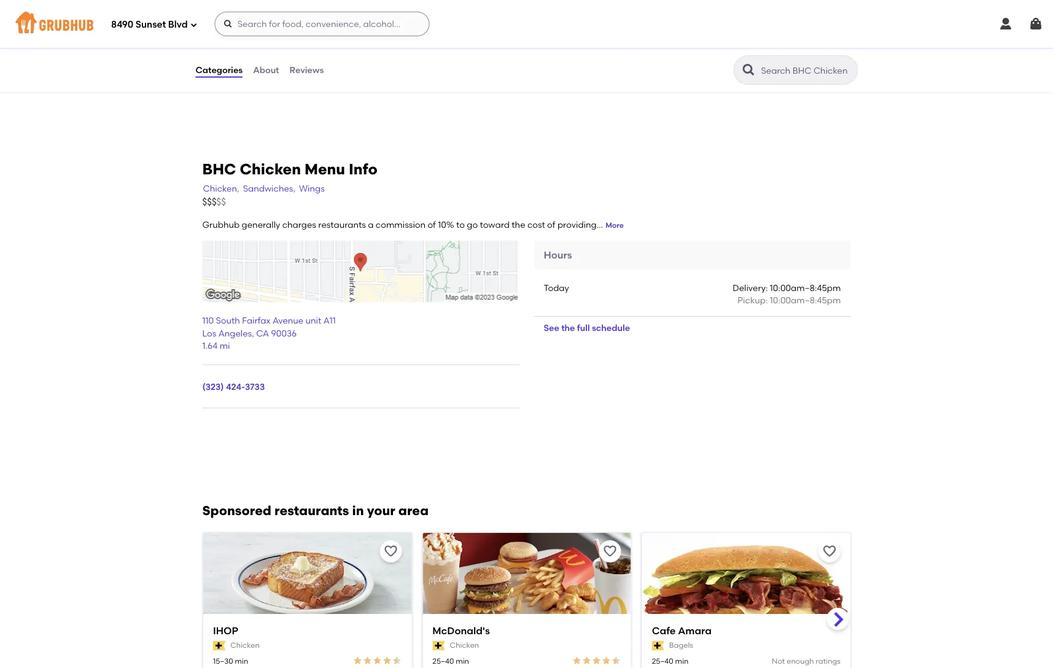Task type: vqa. For each thing, say whether or not it's contained in the screenshot.
THE HAMBURGERS image on the top left of page
no



Task type: locate. For each thing, give the bounding box(es) containing it.
min down mcdonald's on the bottom of page
[[456, 657, 469, 665]]

10:00am–8:45pm up pickup: 10:00am–8:45pm
[[770, 282, 841, 293]]

dipping sauce
[[195, 1, 262, 12]]

chicken
[[240, 160, 301, 178], [230, 641, 259, 650], [450, 641, 479, 650]]

$150.99
[[540, 45, 570, 55]]

$$$
[[202, 196, 217, 207]]

save this restaurant button for mcdonald's
[[599, 541, 621, 563]]

subscription pass image up "15–30"
[[213, 641, 225, 651]]

about
[[253, 65, 279, 75]]

blvd
[[168, 19, 188, 30]]

min for mcdonald's
[[456, 657, 469, 665]]

commission
[[376, 219, 426, 230]]

combo for tender combo
[[231, 77, 265, 87]]

combo up categories
[[222, 52, 256, 62]]

1 25–40 min from the left
[[432, 657, 469, 665]]

1 horizontal spatial 25–40
[[652, 657, 673, 665]]

svg image
[[999, 17, 1013, 31], [223, 19, 233, 29]]

mi
[[220, 340, 230, 351]]

2 25–40 min from the left
[[652, 657, 688, 665]]

save this restaurant image
[[383, 544, 398, 559], [603, 544, 617, 559], [822, 544, 837, 559]]

min down bagels
[[675, 657, 688, 665]]

3 min from the left
[[675, 657, 688, 665]]

2 25–40 from the left
[[652, 657, 673, 665]]

mcdonald's
[[432, 625, 490, 637]]

8490 sunset blvd
[[111, 19, 188, 30]]

delivery: 10:00am–8:45pm
[[733, 282, 841, 293]]

tender combo tab
[[195, 76, 281, 89]]

0 horizontal spatial tender
[[195, 77, 229, 87]]

1 horizontal spatial subscription pass image
[[652, 641, 664, 651]]

more
[[606, 221, 624, 230]]

1 vertical spatial the
[[561, 323, 575, 333]]

sandwich combo tab
[[195, 25, 281, 38]]

subscription pass image down cafe
[[652, 641, 664, 651]]

star icon image
[[352, 656, 362, 666], [362, 656, 372, 666], [372, 656, 382, 666], [382, 656, 392, 666], [392, 656, 402, 666], [392, 656, 402, 666], [572, 656, 582, 666], [582, 656, 592, 666], [592, 656, 601, 666], [601, 656, 611, 666], [611, 656, 621, 666], [611, 656, 621, 666]]

save this restaurant button
[[379, 541, 402, 563], [599, 541, 621, 563], [818, 541, 840, 563]]

0 vertical spatial 10:00am–8:45pm
[[770, 282, 841, 293]]

0 horizontal spatial min
[[235, 657, 248, 665]]

tender inside tab
[[195, 77, 229, 87]]

save this restaurant button for ihop
[[379, 541, 402, 563]]

2 horizontal spatial save this restaurant image
[[822, 544, 837, 559]]

combo inside "tab"
[[222, 52, 256, 62]]

2 of from the left
[[547, 219, 556, 230]]

1 horizontal spatial save this restaurant button
[[599, 541, 621, 563]]

tender right the classic
[[344, 13, 373, 22]]

1 min from the left
[[235, 657, 248, 665]]

15–30
[[213, 657, 233, 665]]

dipping
[[195, 1, 231, 12]]

los
[[202, 328, 216, 338]]

min
[[235, 657, 248, 665], [456, 657, 469, 665], [675, 657, 688, 665]]

tender down categories
[[195, 77, 229, 87]]

chicken down mcdonald's on the bottom of page
[[450, 641, 479, 650]]

ratings
[[816, 657, 840, 665]]

0 horizontal spatial svg image
[[223, 19, 233, 29]]

classic
[[310, 13, 342, 22]]

chicken, sandwiches, wings
[[203, 183, 325, 194]]

the left "full"
[[561, 323, 575, 333]]

0 vertical spatial the
[[512, 219, 525, 230]]

min right "15–30"
[[235, 657, 248, 665]]

15–30 min
[[213, 657, 248, 665]]

(20)/ left signature
[[375, 13, 392, 22]]

of left 10%
[[428, 219, 436, 230]]

2 subscription pass image from the left
[[652, 641, 664, 651]]

1 horizontal spatial 25–40 min
[[652, 657, 688, 665]]

cafe amara link
[[652, 624, 840, 638]]

2 vertical spatial combo
[[231, 77, 265, 87]]

2 horizontal spatial save this restaurant button
[[818, 541, 840, 563]]

3 save this restaurant button from the left
[[818, 541, 840, 563]]

1 horizontal spatial (20)/
[[468, 13, 485, 22]]

0 horizontal spatial svg image
[[190, 21, 198, 29]]

25–40 down bagels
[[652, 657, 673, 665]]

(40)/
[[514, 13, 532, 22]]

1 vertical spatial restaurants
[[275, 503, 349, 519]]

pickup:
[[738, 295, 768, 305]]

wings
[[299, 183, 325, 194]]

2 horizontal spatial min
[[675, 657, 688, 665]]

2 save this restaurant image from the left
[[603, 544, 617, 559]]

restaurants left in
[[275, 503, 349, 519]]

10:00am–8:45pm down delivery: 10:00am–8:45pm on the right of the page
[[770, 295, 841, 305]]

110 south fairfax avenue unit a11 los angeles , ca 90036 1.64 mi
[[202, 316, 336, 351]]

25–40 down subscription pass icon
[[432, 657, 454, 665]]

1 vertical spatial 10:00am–8:45pm
[[770, 295, 841, 305]]

wings button
[[299, 182, 325, 195]]

sticks
[[600, 13, 626, 22]]

2 save this restaurant button from the left
[[599, 541, 621, 563]]

not
[[772, 657, 785, 665]]

a
[[368, 219, 374, 230]]

25–40 min down subscription pass icon
[[432, 657, 469, 665]]

min for cafe amara
[[675, 657, 688, 665]]

0 horizontal spatial save this restaurant image
[[383, 544, 398, 559]]

3 save this restaurant image from the left
[[822, 544, 837, 559]]

of
[[428, 219, 436, 230], [547, 219, 556, 230]]

mcdonald's link
[[432, 624, 621, 638]]

subscription pass image for cafe amara
[[652, 641, 664, 651]]

1 horizontal spatial the
[[561, 323, 575, 333]]

the
[[512, 219, 525, 230], [561, 323, 575, 333]]

sandwiches,
[[243, 183, 295, 194]]

0 horizontal spatial 25–40 min
[[432, 657, 469, 665]]

(20)/
[[375, 13, 392, 22], [468, 13, 485, 22]]

restaurants
[[318, 219, 366, 230], [275, 503, 349, 519]]

(20)/ left wings
[[468, 13, 485, 22]]

0 horizontal spatial of
[[428, 219, 436, 230]]

0 vertical spatial combo
[[246, 27, 280, 37]]

1 subscription pass image from the left
[[213, 641, 225, 651]]

fries
[[534, 13, 553, 22]]

1 25–40 from the left
[[432, 657, 454, 665]]

0 horizontal spatial 25–40
[[432, 657, 454, 665]]

combo
[[246, 27, 280, 37], [222, 52, 256, 62], [231, 77, 265, 87]]

chicken, button
[[202, 182, 240, 195]]

Search BHC Chicken search field
[[760, 64, 854, 76]]

1 (20)/ from the left
[[375, 13, 392, 22]]

1 horizontal spatial save this restaurant image
[[603, 544, 617, 559]]

1 horizontal spatial of
[[547, 219, 556, 230]]

sandwich
[[195, 27, 243, 37]]

subscription pass image
[[213, 641, 225, 651], [652, 641, 664, 651]]

chicken up 15–30 min
[[230, 641, 259, 650]]

25–40
[[432, 657, 454, 665], [652, 657, 673, 665]]

1 horizontal spatial svg image
[[999, 17, 1013, 31]]

1 vertical spatial tender
[[195, 77, 229, 87]]

cheese
[[570, 13, 598, 22]]

0 horizontal spatial (20)/
[[375, 13, 392, 22]]

south
[[216, 316, 240, 326]]

in
[[352, 503, 364, 519]]

10:00am–8:45pm for pickup: 10:00am–8:45pm
[[770, 295, 841, 305]]

2 min from the left
[[456, 657, 469, 665]]

0 horizontal spatial subscription pass image
[[213, 641, 225, 651]]

1 save this restaurant image from the left
[[383, 544, 398, 559]]

1 of from the left
[[428, 219, 436, 230]]

combo down about
[[231, 77, 265, 87]]

restaurants left a
[[318, 219, 366, 230]]

1 save this restaurant button from the left
[[379, 541, 402, 563]]

424-
[[226, 382, 245, 392]]

1.64
[[202, 340, 218, 351]]

0 horizontal spatial save this restaurant button
[[379, 541, 402, 563]]

save this restaurant image for cafe amara
[[822, 544, 837, 559]]

1 10:00am–8:45pm from the top
[[770, 282, 841, 293]]

ihop
[[213, 625, 238, 637]]

reviews button
[[289, 48, 324, 92]]

25–40 min for cafe amara
[[652, 657, 688, 665]]

see the full schedule
[[544, 323, 630, 333]]

ca
[[256, 328, 269, 338]]

combo down sauce
[[246, 27, 280, 37]]

(2)
[[628, 13, 637, 22]]

1 horizontal spatial min
[[456, 657, 469, 665]]

25–40 min down bagels
[[652, 657, 688, 665]]

svg image
[[1029, 17, 1043, 31], [190, 21, 198, 29]]

unit
[[306, 316, 321, 326]]

1 vertical spatial combo
[[222, 52, 256, 62]]

categories
[[196, 65, 243, 75]]

wing
[[195, 52, 220, 62]]

1 horizontal spatial tender
[[344, 13, 373, 22]]

tender combo
[[195, 77, 265, 87]]

2 10:00am–8:45pm from the top
[[770, 295, 841, 305]]

of right cost
[[547, 219, 556, 230]]

sponsored
[[202, 503, 271, 519]]

see
[[544, 323, 559, 333]]

the left cost
[[512, 219, 525, 230]]

pickup: 10:00am–8:45pm
[[738, 295, 841, 305]]



Task type: describe. For each thing, give the bounding box(es) containing it.
0 horizontal spatial the
[[512, 219, 525, 230]]

chicken for ihop
[[230, 641, 259, 650]]

0 vertical spatial tender
[[344, 13, 373, 22]]

go
[[467, 219, 478, 230]]

Search for food, convenience, alcohol... search field
[[215, 12, 430, 36]]

hours
[[544, 249, 572, 261]]

signature
[[394, 13, 436, 22]]

bhc chicken menu info
[[202, 160, 378, 178]]

charges
[[282, 219, 316, 230]]

amara
[[678, 625, 711, 637]]

thighs
[[438, 13, 466, 22]]

,
[[252, 328, 254, 338]]

combo for wing combo
[[222, 52, 256, 62]]

bagels
[[669, 641, 693, 650]]

save this restaurant image for ihop
[[383, 544, 398, 559]]

main navigation navigation
[[0, 0, 1053, 48]]

2 (20)/ from the left
[[468, 13, 485, 22]]

subscription pass image
[[432, 641, 445, 651]]

chicken,
[[203, 183, 239, 194]]

avenue
[[273, 316, 304, 326]]

people
[[673, 13, 701, 22]]

fairfax
[[242, 316, 271, 326]]

0 vertical spatial restaurants
[[318, 219, 366, 230]]

10:00am–8:45pm for delivery: 10:00am–8:45pm
[[770, 282, 841, 293]]

full
[[577, 323, 590, 333]]

(323)
[[202, 382, 224, 392]]

3733
[[245, 382, 265, 392]]

delivery:
[[733, 282, 768, 293]]

mcdonald's logo image
[[422, 533, 631, 636]]

cafe
[[652, 625, 676, 637]]

providing
[[558, 219, 597, 230]]

$$$$$
[[202, 196, 226, 207]]

subscription pass image for ihop
[[213, 641, 225, 651]]

catering
[[320, 46, 365, 57]]

search icon image
[[742, 63, 756, 77]]

today
[[544, 282, 569, 293]]

bhc
[[202, 160, 236, 178]]

sponsored restaurants in your area
[[202, 503, 429, 519]]

wing combo
[[195, 52, 256, 62]]

set
[[367, 46, 383, 57]]

(2)/
[[555, 13, 568, 22]]

menu
[[305, 160, 345, 178]]

25–40 for cafe amara
[[652, 657, 673, 665]]

cafe amara logo image
[[642, 533, 850, 636]]

cafe amara
[[652, 625, 711, 637]]

not enough ratings
[[772, 657, 840, 665]]

wings
[[487, 13, 513, 22]]

25–40 for mcdonald's
[[432, 657, 454, 665]]

chicken up sandwiches,
[[240, 160, 301, 178]]

reviews
[[290, 65, 324, 75]]

ihop logo image
[[203, 533, 411, 636]]

sunset
[[136, 19, 166, 30]]

grubhub
[[202, 219, 240, 230]]

7~10
[[656, 13, 671, 22]]

angeles
[[218, 328, 252, 338]]

sandwiches, button
[[242, 182, 296, 195]]

schedule
[[592, 323, 630, 333]]

(323) 424-3733
[[202, 382, 265, 392]]

catering set
[[320, 46, 383, 57]]

sandwich combo
[[195, 27, 280, 37]]

1 horizontal spatial svg image
[[1029, 17, 1043, 31]]

save this restaurant button for cafe amara
[[818, 541, 840, 563]]

(323) 424-3733 button
[[202, 381, 265, 393]]

min for ihop
[[235, 657, 248, 665]]

see the full schedule button
[[534, 317, 640, 339]]

25–40 min for mcdonald's
[[432, 657, 469, 665]]

dipping sauce tab
[[195, 0, 281, 13]]

area
[[398, 503, 429, 519]]

110
[[202, 316, 214, 326]]

combo for sandwich combo
[[246, 27, 280, 37]]

save this restaurant image for mcdonald's
[[603, 544, 617, 559]]

your
[[367, 503, 395, 519]]

90036
[[271, 328, 297, 338]]

...
[[597, 219, 603, 230]]

wing combo tab
[[195, 51, 281, 63]]

chicken for mcdonald's
[[450, 641, 479, 650]]

classic tender (20)/ signature thighs (20)/ wings (40)/ fries (2)/ cheese sticks (2) for 7~10 people
[[310, 13, 701, 22]]

info
[[349, 160, 378, 178]]

more button
[[606, 220, 624, 231]]

enough
[[787, 657, 814, 665]]

ihop link
[[213, 624, 402, 638]]

toward
[[480, 219, 510, 230]]

to
[[456, 219, 465, 230]]

a11
[[323, 316, 336, 326]]

generally
[[242, 219, 280, 230]]

cost
[[528, 219, 545, 230]]

categories button
[[195, 48, 243, 92]]

for
[[639, 13, 654, 22]]

10%
[[438, 219, 454, 230]]

the inside button
[[561, 323, 575, 333]]



